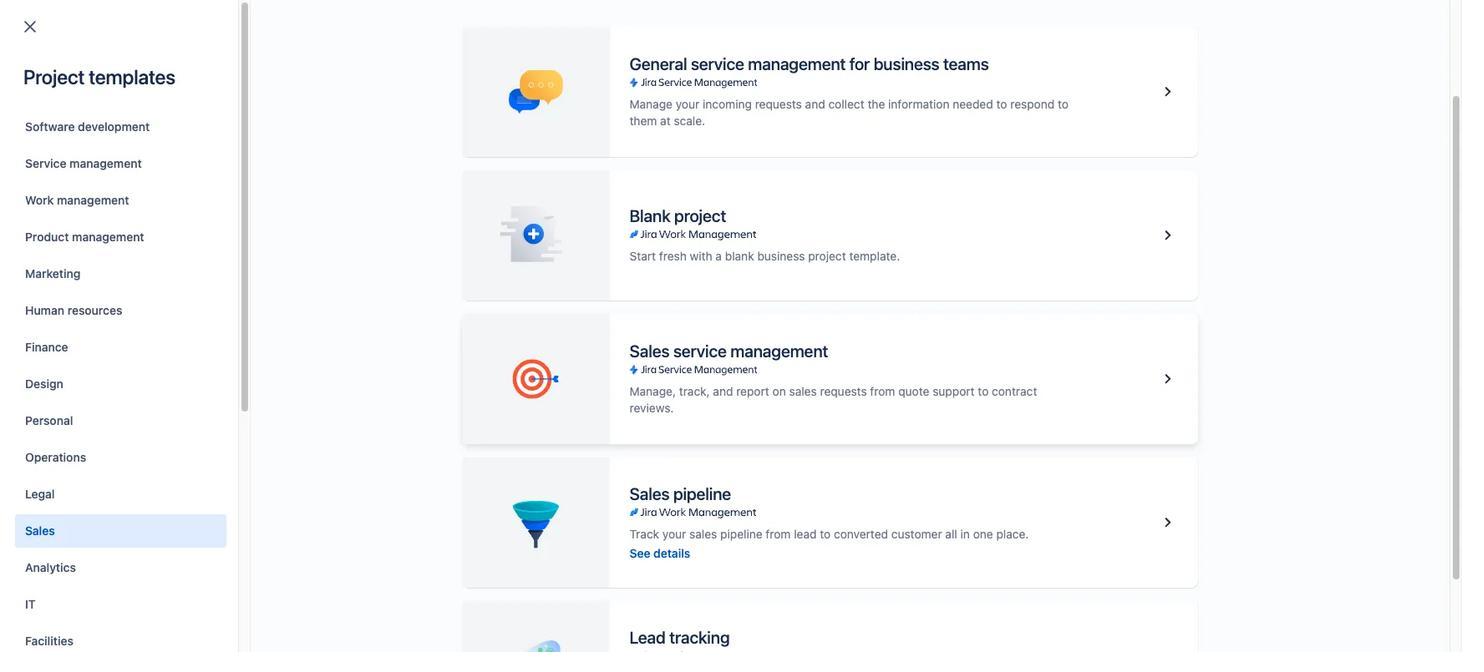 Task type: vqa. For each thing, say whether or not it's contained in the screenshot.
Finance button
yes



Task type: locate. For each thing, give the bounding box(es) containing it.
management down the name
[[57, 193, 129, 207]]

0 vertical spatial lead
[[834, 168, 860, 183]]

1 vertical spatial sales
[[630, 484, 670, 504]]

general service management for business teams
[[630, 54, 989, 74]]

one
[[973, 527, 994, 541]]

service
[[25, 156, 66, 171]]

0 horizontal spatial business
[[758, 249, 805, 263]]

pipeline up details
[[674, 484, 731, 504]]

None text field
[[35, 119, 199, 142]]

1 horizontal spatial project
[[149, 202, 187, 216]]

to inside 'manage, track, and report on sales requests from quote support to contract reviews.'
[[978, 384, 989, 399]]

details
[[654, 546, 691, 560]]

lead for lead
[[834, 168, 860, 183]]

pipeline
[[674, 484, 731, 504], [721, 527, 763, 541]]

your up details
[[663, 527, 687, 541]]

business right 'blank'
[[758, 249, 805, 263]]

1 vertical spatial and
[[713, 384, 733, 399]]

lead tracking
[[630, 628, 730, 647]]

lead inside button
[[834, 168, 860, 183]]

facilities
[[25, 634, 73, 649]]

0 vertical spatial business
[[874, 54, 940, 74]]

see
[[630, 546, 651, 560]]

1 horizontal spatial and
[[805, 97, 826, 111]]

name
[[80, 168, 112, 183]]

1 horizontal spatial sales
[[789, 384, 817, 399]]

project
[[23, 65, 85, 89], [149, 202, 187, 216]]

0 vertical spatial from
[[870, 384, 896, 399]]

service for general
[[691, 54, 745, 74]]

create button
[[609, 10, 666, 36]]

requests inside manage your incoming requests and collect the information needed to respond to them at scale.
[[755, 97, 802, 111]]

my
[[129, 202, 145, 216]]

resources
[[67, 303, 122, 318]]

requests
[[755, 97, 802, 111], [820, 384, 867, 399]]

2 vertical spatial sales
[[25, 524, 55, 538]]

lead
[[834, 168, 860, 183], [630, 628, 666, 647]]

manage,
[[630, 384, 676, 399]]

lead button
[[827, 166, 880, 185]]

reviews.
[[630, 401, 674, 415]]

0 vertical spatial and
[[805, 97, 826, 111]]

and left "collect"
[[805, 97, 826, 111]]

business up information
[[874, 54, 940, 74]]

0 horizontal spatial and
[[713, 384, 733, 399]]

management
[[748, 54, 846, 74], [70, 156, 142, 171], [57, 193, 129, 207], [72, 230, 144, 244], [731, 342, 828, 361]]

your inside manage your incoming requests and collect the information needed to respond to them at scale.
[[676, 97, 700, 111]]

0 vertical spatial project
[[23, 65, 85, 89]]

your up 'scale.'
[[676, 97, 700, 111]]

0 horizontal spatial sales
[[690, 527, 717, 541]]

previous image
[[37, 255, 57, 275]]

sales pipeline
[[630, 484, 731, 504]]

0 horizontal spatial from
[[766, 527, 791, 541]]

0 vertical spatial service
[[691, 54, 745, 74]]

from left the quote
[[870, 384, 896, 399]]

management inside work management button
[[57, 193, 129, 207]]

pipeline left 'lead'
[[721, 527, 763, 541]]

track your sales pipeline from lead to converted customer all in one place.
[[630, 527, 1029, 541]]

sales down the legal
[[25, 524, 55, 538]]

0 horizontal spatial lead
[[630, 628, 666, 647]]

sales
[[789, 384, 817, 399], [690, 527, 717, 541]]

for
[[850, 54, 870, 74]]

not
[[107, 202, 126, 216]]

1 vertical spatial business
[[758, 249, 805, 263]]

1 vertical spatial sales
[[690, 527, 717, 541]]

general service management for business teams image
[[1158, 82, 1178, 102]]

sales right on
[[789, 384, 817, 399]]

jira work management image
[[630, 228, 756, 242], [630, 228, 756, 242], [630, 506, 756, 519], [630, 506, 756, 519], [630, 650, 756, 653], [630, 650, 756, 653]]

team-managed software
[[554, 203, 689, 217]]

lead left tracking
[[630, 628, 666, 647]]

all
[[946, 527, 958, 541]]

sales
[[630, 342, 670, 361], [630, 484, 670, 504], [25, 524, 55, 538]]

sales up manage,
[[630, 342, 670, 361]]

management inside service management button
[[70, 156, 142, 171]]

blank
[[630, 206, 671, 226]]

templates
[[89, 65, 175, 89]]

1 vertical spatial pipeline
[[721, 527, 763, 541]]

back to projects image
[[20, 17, 40, 37]]

jira service management image
[[630, 76, 757, 89], [630, 76, 757, 89], [630, 364, 757, 377], [630, 364, 757, 377]]

collect
[[829, 97, 865, 111]]

type
[[554, 168, 582, 182]]

sales up details
[[690, 527, 717, 541]]

and inside manage your incoming requests and collect the information needed to respond to them at scale.
[[805, 97, 826, 111]]

search image
[[1152, 16, 1165, 30]]

1 horizontal spatial lead
[[834, 168, 860, 183]]

blank project
[[630, 206, 726, 226]]

sales inside button
[[25, 524, 55, 538]]

1 horizontal spatial project
[[808, 249, 846, 263]]

software development
[[25, 120, 150, 134]]

1 vertical spatial service
[[674, 342, 727, 361]]

lead
[[794, 527, 817, 541]]

1
[[70, 257, 76, 272]]

development
[[78, 120, 150, 134]]

analytics button
[[15, 552, 227, 585]]

project right my
[[149, 202, 187, 216]]

0 vertical spatial requests
[[755, 97, 802, 111]]

management down not
[[72, 230, 144, 244]]

your for service
[[676, 97, 700, 111]]

to right support
[[978, 384, 989, 399]]

sales up the track
[[630, 484, 670, 504]]

Search field
[[1145, 10, 1312, 36]]

management left for
[[748, 54, 846, 74]]

0 vertical spatial sales
[[630, 342, 670, 361]]

your for pipeline
[[663, 527, 687, 541]]

project inside not my project "link"
[[149, 202, 187, 216]]

service up 'incoming' in the top of the page
[[691, 54, 745, 74]]

scale.
[[674, 114, 706, 128]]

1 vertical spatial lead
[[630, 628, 666, 647]]

track
[[630, 527, 660, 541]]

service
[[691, 54, 745, 74], [674, 342, 727, 361]]

project up with
[[675, 206, 726, 226]]

1 horizontal spatial from
[[870, 384, 896, 399]]

0 vertical spatial your
[[676, 97, 700, 111]]

products
[[282, 123, 330, 137]]

management for work management
[[57, 193, 129, 207]]

personal button
[[15, 405, 227, 438]]

0 vertical spatial sales
[[789, 384, 817, 399]]

management inside product management button
[[72, 230, 144, 244]]

see details button
[[630, 545, 691, 562]]

finance
[[25, 340, 68, 354]]

product
[[25, 230, 69, 244]]

marketing
[[25, 267, 81, 281]]

human resources
[[25, 303, 122, 318]]

your
[[676, 97, 700, 111], [663, 527, 687, 541]]

projects
[[33, 69, 104, 92]]

requests down general service management for business teams
[[755, 97, 802, 111]]

to right 'lead'
[[820, 527, 831, 541]]

1 horizontal spatial requests
[[820, 384, 867, 399]]

management down development
[[70, 156, 142, 171]]

at
[[660, 114, 671, 128]]

not my project link
[[80, 200, 374, 220]]

teams
[[944, 54, 989, 74]]

converted
[[834, 527, 889, 541]]

0 horizontal spatial project
[[675, 206, 726, 226]]

requests right on
[[820, 384, 867, 399]]

1 vertical spatial requests
[[820, 384, 867, 399]]

0 horizontal spatial requests
[[755, 97, 802, 111]]

to right respond in the right top of the page
[[1058, 97, 1069, 111]]

name button
[[73, 166, 135, 185]]

lead down manage your incoming requests and collect the information needed to respond to them at scale.
[[834, 168, 860, 183]]

1 vertical spatial your
[[663, 527, 687, 541]]

support
[[933, 384, 975, 399]]

and right track, on the bottom of page
[[713, 384, 733, 399]]

project up software
[[23, 65, 85, 89]]

1 vertical spatial from
[[766, 527, 791, 541]]

to right the needed
[[997, 97, 1008, 111]]

business
[[874, 54, 940, 74], [758, 249, 805, 263]]

0 horizontal spatial project
[[23, 65, 85, 89]]

1 vertical spatial project
[[808, 249, 846, 263]]

1 vertical spatial project
[[149, 202, 187, 216]]

from left 'lead'
[[766, 527, 791, 541]]

project left template. at the right of the page
[[808, 249, 846, 263]]

1 horizontal spatial business
[[874, 54, 940, 74]]

service up track, on the bottom of page
[[674, 342, 727, 361]]

manage, track, and report on sales requests from quote support to contract reviews.
[[630, 384, 1038, 415]]

them
[[630, 114, 657, 128]]



Task type: describe. For each thing, give the bounding box(es) containing it.
with
[[690, 249, 713, 263]]

manage your incoming requests and collect the information needed to respond to them at scale.
[[630, 97, 1069, 128]]

all jira products
[[242, 123, 330, 137]]

in
[[961, 527, 970, 541]]

respond
[[1011, 97, 1055, 111]]

blank project image
[[1158, 226, 1178, 246]]

sales button
[[15, 515, 227, 548]]

operations button
[[15, 441, 227, 475]]

not my project
[[107, 202, 187, 216]]

track,
[[679, 384, 710, 399]]

management for product management
[[72, 230, 144, 244]]

human
[[25, 303, 64, 318]]

from inside 'manage, track, and report on sales requests from quote support to contract reviews.'
[[870, 384, 896, 399]]

software
[[642, 203, 689, 217]]

a
[[716, 249, 722, 263]]

project templates
[[23, 65, 175, 89]]

analytics
[[25, 561, 76, 575]]

sales pipeline image
[[1158, 513, 1178, 533]]

star not my project image
[[43, 200, 63, 220]]

incoming
[[703, 97, 752, 111]]

human resources button
[[15, 294, 227, 328]]

software
[[25, 120, 75, 134]]

finance button
[[15, 331, 227, 364]]

service for sales
[[674, 342, 727, 361]]

fresh
[[659, 249, 687, 263]]

0 vertical spatial pipeline
[[674, 484, 731, 504]]

sales service management
[[630, 342, 828, 361]]

management up on
[[731, 342, 828, 361]]

start fresh with a blank business project template.
[[630, 249, 900, 263]]

the
[[868, 97, 885, 111]]

information
[[889, 97, 950, 111]]

software development button
[[15, 110, 227, 144]]

product management
[[25, 230, 144, 244]]

design button
[[15, 368, 227, 401]]

managed
[[589, 203, 639, 217]]

operations
[[25, 451, 86, 465]]

needed
[[953, 97, 994, 111]]

manage
[[630, 97, 673, 111]]

tracking
[[670, 628, 730, 647]]

work
[[25, 193, 54, 207]]

service management
[[25, 156, 142, 171]]

it button
[[15, 588, 227, 622]]

lead for lead tracking
[[630, 628, 666, 647]]

sales service management image
[[1158, 369, 1178, 389]]

quote
[[899, 384, 930, 399]]

report
[[737, 384, 770, 399]]

primary element
[[10, 0, 1145, 46]]

start
[[630, 249, 656, 263]]

blank
[[725, 249, 754, 263]]

0 vertical spatial project
[[675, 206, 726, 226]]

marketing button
[[15, 257, 227, 291]]

it
[[25, 598, 36, 612]]

and inside 'manage, track, and report on sales requests from quote support to contract reviews.'
[[713, 384, 733, 399]]

customer
[[892, 527, 943, 541]]

sales for sales pipeline
[[630, 484, 670, 504]]

create banner
[[0, 0, 1463, 47]]

facilities button
[[15, 625, 227, 653]]

on
[[773, 384, 786, 399]]

all
[[242, 123, 256, 137]]

design
[[25, 377, 63, 391]]

legal button
[[15, 478, 227, 512]]

1 button
[[60, 252, 86, 278]]

personal
[[25, 414, 73, 428]]

service management button
[[15, 147, 227, 181]]

work management button
[[15, 184, 227, 217]]

template.
[[850, 249, 900, 263]]

create
[[619, 15, 656, 30]]

sales for sales service management
[[630, 342, 670, 361]]

sales inside 'manage, track, and report on sales requests from quote support to contract reviews.'
[[789, 384, 817, 399]]

see details
[[630, 546, 691, 560]]

jira
[[259, 123, 279, 137]]

management for service management
[[70, 156, 142, 171]]

general
[[630, 54, 687, 74]]

legal
[[25, 487, 55, 502]]

team-
[[554, 203, 589, 217]]

requests inside 'manage, track, and report on sales requests from quote support to contract reviews.'
[[820, 384, 867, 399]]

place.
[[997, 527, 1029, 541]]



